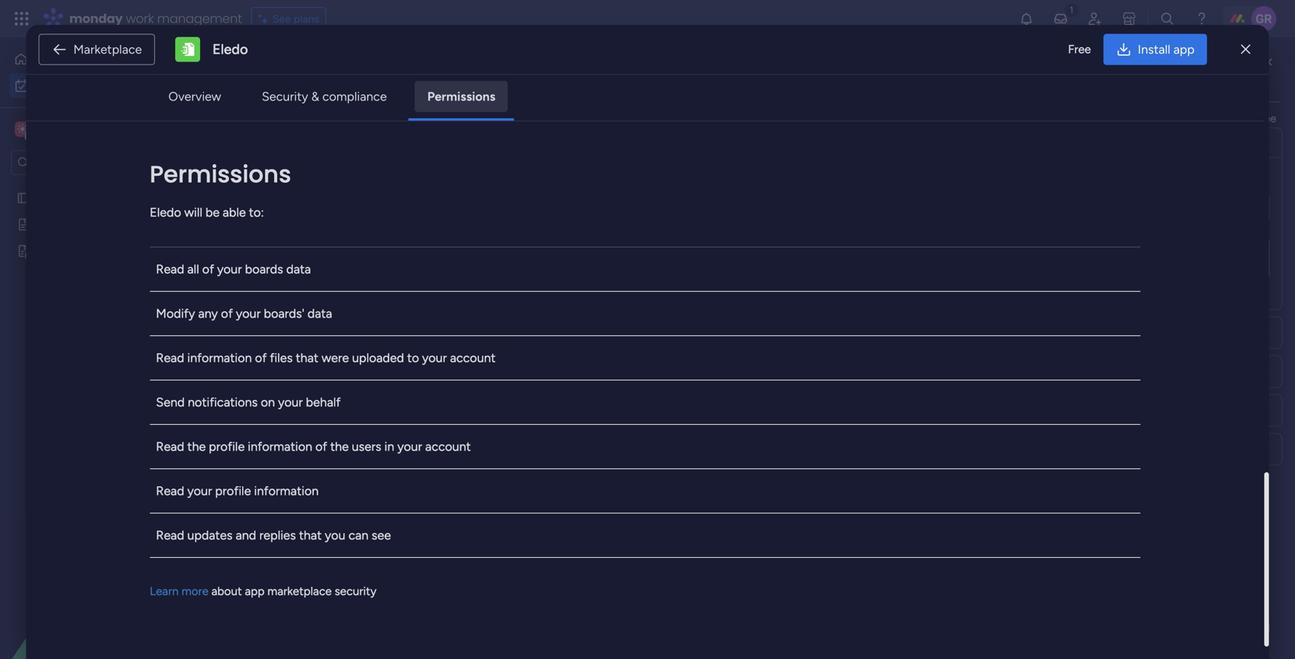 Task type: locate. For each thing, give the bounding box(es) containing it.
information
[[790, 66, 855, 81], [187, 351, 252, 365], [248, 439, 312, 454], [254, 484, 319, 499]]

your
[[217, 262, 242, 277], [236, 306, 261, 321], [422, 351, 447, 365], [278, 395, 303, 410], [397, 439, 422, 454], [187, 484, 212, 499]]

1 horizontal spatial eledo
[[212, 41, 248, 58]]

files
[[270, 351, 293, 365]]

list box
[[0, 182, 199, 475]]

dates
[[297, 192, 337, 212]]

1 vertical spatial new item
[[253, 477, 301, 490]]

new
[[253, 308, 276, 322], [253, 477, 276, 490]]

security down items
[[335, 585, 377, 599]]

profile for the
[[209, 439, 245, 454]]

app right install
[[1174, 42, 1195, 57]]

1 vertical spatial new
[[253, 477, 276, 490]]

week left the "1" in the bottom of the page
[[297, 444, 334, 464]]

1 vertical spatial item
[[355, 449, 377, 462]]

new item
[[253, 308, 301, 322], [253, 477, 301, 490]]

account for read the profile information of the users in your account
[[425, 439, 471, 454]]

0 vertical spatial new
[[253, 308, 276, 322]]

0 vertical spatial week
[[294, 388, 331, 408]]

0 vertical spatial permissions
[[427, 89, 496, 104]]

not
[[563, 66, 582, 81]]

help image
[[1194, 11, 1210, 26]]

2 horizontal spatial and
[[1142, 112, 1160, 125]]

update feed image
[[1053, 11, 1069, 26]]

choose the boards, columns and people you'd like to see
[[1000, 112, 1276, 125]]

marketplace
[[73, 42, 142, 57]]

learn
[[150, 585, 179, 599]]

profile up updates
[[215, 484, 251, 499]]

0 vertical spatial that
[[296, 351, 319, 365]]

workspace
[[66, 122, 128, 137]]

1 vertical spatial + add item
[[255, 504, 309, 518]]

users
[[352, 439, 381, 454]]

workspace image
[[15, 121, 30, 138], [17, 121, 28, 138]]

overview button
[[156, 81, 234, 112]]

see right can
[[372, 528, 391, 543]]

project inside project management link
[[791, 282, 826, 295]]

items
[[322, 561, 349, 574]]

2 horizontal spatial app
[[1174, 42, 1195, 57]]

/ left the "1" in the bottom of the page
[[337, 444, 345, 464]]

uploaded
[[352, 351, 404, 365]]

to:
[[249, 205, 264, 220]]

your right in
[[397, 439, 422, 454]]

1 vertical spatial compliance
[[322, 89, 387, 104]]

0 vertical spatial eledo
[[212, 41, 248, 58]]

1 vertical spatial item
[[279, 477, 301, 490]]

Filter dashboard by text search field
[[296, 123, 438, 148]]

0 vertical spatial security
[[651, 66, 696, 81]]

work
[[126, 10, 154, 27]]

5 read from the top
[[156, 528, 184, 543]]

main content containing past dates /
[[206, 37, 1295, 660]]

greg robinson image up the list
[[1252, 6, 1277, 31]]

1 vertical spatial security
[[335, 585, 377, 599]]

to right like
[[1246, 112, 1257, 125]]

account for read information of files that were uploaded to your account
[[450, 351, 496, 365]]

eledo up my
[[212, 41, 248, 58]]

provide
[[585, 66, 627, 81]]

read for read all of your boards data
[[156, 262, 184, 277]]

app inside button
[[1174, 42, 1195, 57]]

1 horizontal spatial to
[[1246, 112, 1257, 125]]

0 horizontal spatial eledo
[[150, 205, 181, 220]]

greg robinson image right people
[[1023, 247, 1046, 270]]

1 add from the top
[[264, 336, 284, 349]]

people
[[1162, 112, 1196, 125]]

0 vertical spatial public board image
[[16, 191, 31, 206]]

be
[[206, 205, 220, 220]]

2 vertical spatial item
[[287, 504, 309, 518]]

board
[[847, 248, 876, 261]]

read for read updates and replies that you can see
[[156, 528, 184, 543]]

/ down the were
[[335, 388, 342, 408]]

read the profile information of the users in your account
[[156, 439, 471, 454]]

0 horizontal spatial security
[[335, 585, 377, 599]]

week right 'this'
[[294, 388, 331, 408]]

boards
[[1009, 326, 1043, 340]]

your left boards'
[[236, 306, 261, 321]]

that right the files
[[296, 351, 319, 365]]

lottie animation image
[[0, 502, 199, 660]]

None text field
[[1009, 193, 1270, 220]]

1 new from the top
[[253, 308, 276, 322]]

&
[[311, 89, 319, 104]]

item up the files
[[287, 336, 309, 349]]

1 horizontal spatial permissions
[[427, 89, 496, 104]]

1 vertical spatial to
[[407, 351, 419, 365]]

0 vertical spatial see
[[1259, 112, 1276, 125]]

status column
[[1009, 365, 1082, 379]]

+ down read your profile information
[[255, 504, 261, 518]]

0 vertical spatial to
[[1246, 112, 1257, 125]]

permissions down 'the'
[[427, 89, 496, 104]]

0 vertical spatial profile
[[209, 439, 245, 454]]

+ add item up "replies"
[[255, 504, 309, 518]]

can
[[348, 528, 369, 543]]

1 vertical spatial eledo
[[150, 205, 181, 220]]

security right provide
[[651, 66, 696, 81]]

public board image
[[16, 191, 31, 206], [16, 217, 31, 232]]

1 vertical spatial greg robinson image
[[1023, 247, 1046, 270]]

project left management
[[791, 282, 826, 295]]

1 horizontal spatial security
[[651, 66, 696, 81]]

group
[[694, 248, 725, 261]]

item
[[279, 308, 301, 322], [279, 477, 301, 490]]

1 horizontal spatial and
[[699, 66, 720, 81]]

1 item from the top
[[279, 308, 301, 322]]

2 item from the top
[[279, 477, 301, 490]]

app right about
[[245, 585, 265, 599]]

project for project
[[253, 280, 288, 294]]

1 horizontal spatial app
[[459, 66, 481, 81]]

1 vertical spatial add
[[264, 504, 284, 518]]

columns
[[1098, 112, 1139, 125]]

+ down modify any of your boards' data
[[255, 336, 261, 349]]

0 horizontal spatial project
[[253, 280, 288, 294]]

0 horizontal spatial compliance
[[322, 89, 387, 104]]

+
[[255, 336, 261, 349], [255, 504, 261, 518]]

project down boards
[[253, 280, 288, 294]]

4 read from the top
[[156, 484, 184, 499]]

updates
[[187, 528, 233, 543]]

to-
[[670, 282, 685, 294]]

1 vertical spatial app
[[459, 66, 481, 81]]

to inside main content
[[1246, 112, 1257, 125]]

security
[[651, 66, 696, 81], [335, 585, 377, 599]]

1 vertical spatial permissions
[[150, 158, 291, 191]]

the app developer did not provide the security and compliance information
[[436, 66, 855, 81]]

invite members image
[[1087, 11, 1103, 26]]

notifications image
[[1019, 11, 1034, 26]]

search everything image
[[1160, 11, 1175, 26]]

monday marketplace image
[[1122, 11, 1137, 26]]

to-do
[[670, 282, 698, 294]]

0 horizontal spatial see
[[372, 528, 391, 543]]

data
[[286, 262, 311, 277], [308, 306, 332, 321]]

security & compliance
[[262, 89, 387, 104]]

your up updates
[[187, 484, 212, 499]]

0 vertical spatial greg robinson image
[[1252, 6, 1277, 31]]

/ right "today"
[[310, 248, 317, 268]]

2 vertical spatial app
[[245, 585, 265, 599]]

to right uploaded
[[407, 351, 419, 365]]

eledo for eledo
[[212, 41, 248, 58]]

past
[[262, 192, 293, 212]]

free
[[1068, 42, 1091, 56]]

that for you
[[299, 528, 322, 543]]

1 read from the top
[[156, 262, 184, 277]]

1 vertical spatial profile
[[215, 484, 251, 499]]

see right like
[[1259, 112, 1276, 125]]

dapulse x slim image
[[1241, 40, 1251, 59]]

of right all
[[202, 262, 214, 277]]

item down next on the bottom left of the page
[[279, 477, 301, 490]]

main workspace
[[36, 122, 128, 137]]

1 vertical spatial +
[[255, 504, 261, 518]]

the
[[436, 66, 456, 81]]

that left you
[[299, 528, 322, 543]]

1 vertical spatial data
[[308, 306, 332, 321]]

choose
[[1000, 112, 1038, 125]]

of for information
[[255, 351, 267, 365]]

of left the "1" in the bottom of the page
[[315, 439, 327, 454]]

boards,
[[1059, 112, 1095, 125]]

permissions up be at the left
[[150, 158, 291, 191]]

monday
[[69, 10, 123, 27]]

0 vertical spatial add
[[264, 336, 284, 349]]

my work
[[230, 59, 334, 93]]

app for the
[[459, 66, 481, 81]]

like
[[1228, 112, 1244, 125]]

see plans
[[272, 12, 319, 25]]

new down boards
[[253, 308, 276, 322]]

new item down next on the bottom left of the page
[[253, 477, 301, 490]]

0 horizontal spatial and
[[236, 528, 256, 543]]

eledo for eledo will be able to:
[[150, 205, 181, 220]]

data for read all of your boards data
[[286, 262, 311, 277]]

+ add item up the files
[[255, 336, 309, 349]]

0 vertical spatial account
[[450, 351, 496, 365]]

week
[[294, 388, 331, 408], [297, 444, 334, 464]]

+ add item
[[255, 336, 309, 349], [255, 504, 309, 518]]

read
[[156, 262, 184, 277], [156, 351, 184, 365], [156, 439, 184, 454], [156, 484, 184, 499], [156, 528, 184, 543]]

main content
[[206, 37, 1295, 660]]

2 public board image from the top
[[16, 217, 31, 232]]

0 vertical spatial +
[[255, 336, 261, 349]]

1 vertical spatial public board image
[[16, 217, 31, 232]]

1 vertical spatial week
[[297, 444, 334, 464]]

of left the files
[[255, 351, 267, 365]]

app right 'the'
[[459, 66, 481, 81]]

monday work management
[[69, 10, 242, 27]]

data right boards
[[286, 262, 311, 277]]

1 horizontal spatial compliance
[[723, 66, 787, 81]]

item up "replies"
[[287, 504, 309, 518]]

will
[[184, 205, 202, 220]]

data right boards'
[[308, 306, 332, 321]]

0 horizontal spatial app
[[245, 585, 265, 599]]

my
[[230, 59, 265, 93]]

1 horizontal spatial see
[[1259, 112, 1276, 125]]

of right the any
[[221, 306, 233, 321]]

later
[[262, 556, 297, 576]]

0 vertical spatial item
[[279, 308, 301, 322]]

do
[[1235, 70, 1248, 83]]

more
[[182, 585, 209, 599]]

main
[[36, 122, 63, 137]]

0 vertical spatial + add item
[[255, 336, 309, 349]]

1 horizontal spatial project
[[791, 282, 826, 295]]

2 read from the top
[[156, 351, 184, 365]]

1 vertical spatial account
[[425, 439, 471, 454]]

project
[[253, 280, 288, 294], [791, 282, 826, 295]]

see plans button
[[251, 7, 326, 30]]

read your profile information
[[156, 484, 319, 499]]

1 vertical spatial that
[[299, 528, 322, 543]]

permissions button
[[415, 81, 508, 112]]

developer
[[484, 66, 539, 81]]

new item up the files
[[253, 308, 301, 322]]

2 new from the top
[[253, 477, 276, 490]]

greg robinson image
[[1252, 6, 1277, 31], [1023, 247, 1046, 270]]

item up the files
[[279, 308, 301, 322]]

of
[[202, 262, 214, 277], [221, 306, 233, 321], [255, 351, 267, 365], [315, 439, 327, 454]]

add
[[264, 336, 284, 349], [264, 504, 284, 518]]

select product image
[[14, 11, 30, 26]]

new down next on the bottom left of the page
[[253, 477, 276, 490]]

profile down notifications at the bottom of the page
[[209, 439, 245, 454]]

1 horizontal spatial greg robinson image
[[1252, 6, 1277, 31]]

0 vertical spatial data
[[286, 262, 311, 277]]

0 horizontal spatial to
[[407, 351, 419, 365]]

0 vertical spatial item
[[287, 336, 309, 349]]

0 vertical spatial new item
[[253, 308, 301, 322]]

2 + from the top
[[255, 504, 261, 518]]

add up read updates and replies that you can see on the left
[[264, 504, 284, 518]]

item right the "1" in the bottom of the page
[[355, 449, 377, 462]]

0 vertical spatial app
[[1174, 42, 1195, 57]]

/ left 0
[[301, 556, 308, 576]]

add up the files
[[264, 336, 284, 349]]

eledo left the "will"
[[150, 205, 181, 220]]

3 read from the top
[[156, 439, 184, 454]]

None search field
[[296, 123, 438, 148]]

your right on
[[278, 395, 303, 410]]

option
[[0, 184, 199, 187]]

/
[[341, 192, 348, 212], [310, 248, 317, 268], [335, 388, 342, 408], [337, 444, 345, 464], [301, 556, 308, 576]]

permissions
[[427, 89, 496, 104], [150, 158, 291, 191]]

/ right dates at the top left of page
[[341, 192, 348, 212]]

the right provide
[[630, 66, 648, 81]]

2 vertical spatial and
[[236, 528, 256, 543]]



Task type: vqa. For each thing, say whether or not it's contained in the screenshot.
the See More link
no



Task type: describe. For each thing, give the bounding box(es) containing it.
notifications
[[188, 395, 258, 410]]

1 workspace image from the left
[[15, 121, 30, 138]]

plans
[[294, 12, 319, 25]]

0 horizontal spatial greg robinson image
[[1023, 247, 1046, 270]]

the down notifications at the bottom of the page
[[187, 439, 206, 454]]

boards
[[245, 262, 283, 277]]

that for were
[[296, 351, 319, 365]]

home link
[[9, 47, 189, 72]]

project management link
[[789, 273, 933, 300]]

project for project management
[[791, 282, 826, 295]]

to do list
[[1221, 70, 1265, 83]]

home option
[[9, 47, 189, 72]]

item inside next week / 1 item
[[355, 449, 377, 462]]

app for install
[[1174, 42, 1195, 57]]

read updates and replies that you can see
[[156, 528, 391, 543]]

column
[[1044, 365, 1082, 379]]

private board image
[[16, 244, 31, 259]]

modify
[[156, 306, 195, 321]]

to do list button
[[1192, 64, 1272, 89]]

of for any
[[221, 306, 233, 321]]

later / 0 items
[[262, 556, 349, 576]]

compliance inside button
[[322, 89, 387, 104]]

work
[[272, 59, 334, 93]]

1 vertical spatial see
[[372, 528, 391, 543]]

modify any of your boards' data
[[156, 306, 332, 321]]

week for next
[[297, 444, 334, 464]]

/ for next week / 1 item
[[337, 444, 345, 464]]

list
[[1251, 70, 1265, 83]]

marketplace
[[267, 585, 332, 599]]

see inside main content
[[1259, 112, 1276, 125]]

read all of your boards data
[[156, 262, 311, 277]]

status
[[1009, 365, 1041, 379]]

project management
[[791, 282, 893, 295]]

management
[[157, 10, 242, 27]]

learn more about app marketplace security
[[150, 585, 377, 599]]

/ for this week /
[[335, 388, 342, 408]]

any
[[198, 306, 218, 321]]

eledo will be able to:
[[150, 205, 264, 220]]

behalf
[[306, 395, 341, 410]]

overview
[[168, 89, 221, 104]]

do
[[685, 282, 698, 294]]

2 new item from the top
[[253, 477, 301, 490]]

you'd
[[1199, 112, 1225, 125]]

2 workspace image from the left
[[17, 121, 28, 138]]

0 vertical spatial and
[[699, 66, 720, 81]]

week for this
[[294, 388, 331, 408]]

of for all
[[202, 262, 214, 277]]

send notifications on your behalf
[[156, 395, 341, 410]]

1 new item from the top
[[253, 308, 301, 322]]

management
[[829, 282, 893, 295]]

did
[[542, 66, 560, 81]]

security
[[262, 89, 308, 104]]

today /
[[262, 248, 321, 268]]

mar 8
[[1078, 280, 1104, 293]]

people
[[973, 248, 1007, 261]]

about
[[211, 585, 242, 599]]

this week /
[[262, 388, 345, 408]]

1 + add item from the top
[[255, 336, 309, 349]]

the left boards, at the top
[[1040, 112, 1057, 125]]

you
[[325, 528, 345, 543]]

your left boards
[[217, 262, 242, 277]]

install app
[[1138, 42, 1195, 57]]

marketplace button
[[38, 34, 155, 65]]

1 vertical spatial and
[[1142, 112, 1160, 125]]

read information of files that were uploaded to your account
[[156, 351, 496, 365]]

1 image
[[1065, 1, 1079, 18]]

workspace selection element
[[15, 120, 130, 140]]

this
[[262, 388, 291, 408]]

the left users
[[330, 439, 349, 454]]

send
[[156, 395, 185, 410]]

0 horizontal spatial permissions
[[150, 158, 291, 191]]

1 public board image from the top
[[16, 191, 31, 206]]

2 add from the top
[[264, 504, 284, 518]]

read for read your profile information
[[156, 484, 184, 499]]

lottie animation element
[[0, 502, 199, 660]]

all
[[187, 262, 199, 277]]

to
[[1221, 70, 1233, 83]]

permissions inside button
[[427, 89, 496, 104]]

install
[[1138, 42, 1171, 57]]

0
[[312, 561, 319, 574]]

next
[[262, 444, 293, 464]]

in
[[385, 439, 394, 454]]

next week / 1 item
[[262, 444, 377, 464]]

boards'
[[264, 306, 304, 321]]

mar
[[1078, 280, 1095, 293]]

see
[[272, 12, 291, 25]]

security & compliance button
[[249, 81, 399, 112]]

read for read information of files that were uploaded to your account
[[156, 351, 184, 365]]

home
[[34, 53, 64, 66]]

today
[[262, 248, 306, 268]]

1 + from the top
[[255, 336, 261, 349]]

your right uploaded
[[422, 351, 447, 365]]

were
[[322, 351, 349, 365]]

1
[[348, 449, 353, 462]]

application logo image
[[175, 37, 200, 62]]

data for modify any of your boards' data
[[308, 306, 332, 321]]

on
[[261, 395, 275, 410]]

able
[[223, 205, 246, 220]]

/ for past dates /
[[341, 192, 348, 212]]

8
[[1097, 280, 1104, 293]]

learn more link
[[150, 585, 209, 599]]

main workspace button
[[11, 116, 152, 143]]

profile for your
[[215, 484, 251, 499]]

0 vertical spatial compliance
[[723, 66, 787, 81]]

read for read the profile information of the users in your account
[[156, 439, 184, 454]]

2 + add item from the top
[[255, 504, 309, 518]]

past dates /
[[262, 192, 352, 212]]



